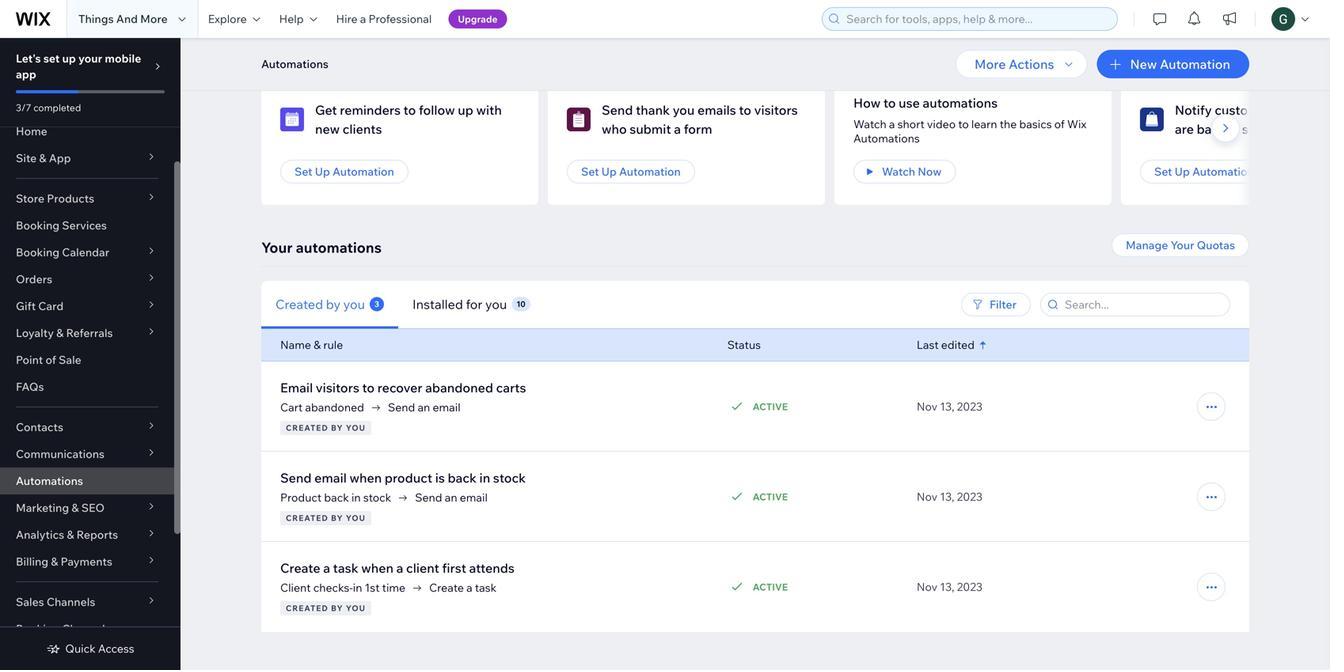 Task type: describe. For each thing, give the bounding box(es) containing it.
set up automation button for submit
[[567, 160, 695, 184]]

reminders
[[340, 102, 401, 118]]

edited
[[941, 338, 975, 352]]

channels for sales channels
[[47, 595, 95, 609]]

automations inside the how to use automations watch a short video to learn the basics of wix automations
[[853, 131, 920, 145]]

you for task
[[346, 604, 366, 614]]

things
[[78, 12, 114, 26]]

nov 13, 2023 for attends
[[917, 580, 982, 594]]

faqs link
[[0, 374, 174, 401]]

& for marketing
[[72, 501, 79, 515]]

created
[[276, 296, 323, 312]]

point of sale
[[16, 353, 81, 367]]

when for customers
[[1281, 102, 1313, 118]]

a inside send thank you emails to visitors who submit a form
[[674, 121, 681, 137]]

billing & payments button
[[0, 549, 174, 576]]

form
[[684, 121, 712, 137]]

0 horizontal spatial more
[[140, 12, 168, 26]]

send inside send thank you emails to visitors who submit a form
[[602, 102, 633, 118]]

nov for stock
[[917, 490, 937, 504]]

checks-
[[313, 581, 353, 595]]

booking for booking services
[[16, 219, 60, 232]]

send down recover
[[388, 401, 415, 414]]

installed
[[412, 296, 463, 312]]

suggested
[[261, 20, 336, 38]]

task for create a task when a client first attends
[[333, 561, 358, 576]]

let's
[[16, 51, 41, 65]]

automations for automations link
[[16, 474, 83, 488]]

email for recover
[[433, 401, 461, 414]]

send an email for is
[[415, 491, 488, 505]]

how to use automations watch a short video to learn the basics of wix automations
[[853, 95, 1086, 145]]

popular
[[1140, 77, 1186, 89]]

upgrade button
[[448, 10, 507, 29]]

get reminders to follow up with new clients
[[315, 102, 502, 137]]

client
[[280, 581, 311, 595]]

home link
[[0, 118, 174, 145]]

1 13, from the top
[[940, 400, 954, 414]]

created for email
[[286, 423, 328, 433]]

quick access button
[[46, 642, 134, 656]]

up inside get reminders to follow up with new clients
[[458, 102, 473, 118]]

0 horizontal spatial stock
[[363, 491, 391, 505]]

customers
[[1215, 102, 1278, 118]]

new automation
[[1130, 56, 1230, 72]]

2 vertical spatial when
[[361, 561, 393, 576]]

to left recover
[[362, 380, 375, 396]]

a up time
[[396, 561, 403, 576]]

to inside get reminders to follow up with new clients
[[404, 102, 416, 118]]

in for back
[[351, 491, 361, 505]]

mobile
[[105, 51, 141, 65]]

product
[[385, 470, 432, 486]]

reports
[[77, 528, 118, 542]]

created by you for email
[[286, 513, 366, 523]]

billing & payments
[[16, 555, 112, 569]]

more actions button
[[956, 50, 1087, 78]]

learn
[[971, 117, 997, 131]]

carts
[[496, 380, 526, 396]]

referrals
[[66, 326, 113, 340]]

by
[[326, 296, 340, 312]]

store products
[[16, 192, 94, 205]]

booking channels link
[[0, 616, 174, 643]]

13, for stock
[[940, 490, 954, 504]]

your
[[78, 51, 102, 65]]

gift card button
[[0, 293, 174, 320]]

more inside popup button
[[975, 56, 1006, 72]]

you for when
[[346, 513, 366, 523]]

video
[[927, 117, 956, 131]]

list containing how to use automations
[[261, 63, 1330, 205]]

status
[[727, 338, 761, 352]]

name & rule
[[280, 338, 343, 352]]

set
[[43, 51, 60, 65]]

help
[[279, 12, 304, 26]]

to left use
[[883, 95, 896, 111]]

3 set up automation button from the left
[[1140, 160, 1268, 184]]

thank
[[636, 102, 670, 118]]

your inside button
[[1171, 238, 1194, 252]]

booking services
[[16, 219, 107, 232]]

quotas
[[1197, 238, 1235, 252]]

an for abandoned
[[418, 401, 430, 414]]

basics
[[1019, 117, 1052, 131]]

completed
[[33, 102, 81, 114]]

Search for tools, apps, help & more... field
[[842, 8, 1112, 30]]

a inside the how to use automations watch a short video to learn the basics of wix automations
[[889, 117, 895, 131]]

automations inside the how to use automations watch a short video to learn the basics of wix automations
[[923, 95, 998, 111]]

created by you for a
[[286, 604, 366, 614]]

1 2023 from the top
[[957, 400, 982, 414]]

hire a professional link
[[327, 0, 441, 38]]

create a task
[[429, 581, 497, 595]]

nov 13, 2023 for stock
[[917, 490, 982, 504]]

you for created
[[343, 296, 365, 312]]

& for analytics
[[67, 528, 74, 542]]

10
[[516, 299, 526, 309]]

up for new
[[315, 165, 330, 179]]

pro
[[1316, 102, 1330, 118]]

name
[[280, 338, 311, 352]]

sidebar element
[[0, 38, 181, 671]]

you for installed
[[485, 296, 507, 312]]

how
[[853, 95, 881, 111]]

you for suggested
[[362, 20, 387, 38]]

attends
[[469, 561, 515, 576]]

faqs
[[16, 380, 44, 394]]

point of sale link
[[0, 347, 174, 374]]

of inside sidebar "element"
[[45, 353, 56, 367]]

of inside the how to use automations watch a short video to learn the basics of wix automations
[[1054, 117, 1065, 131]]

an for is
[[445, 491, 457, 505]]

orders
[[16, 272, 52, 286]]

gift
[[16, 299, 36, 313]]

tab list containing created by you
[[261, 281, 764, 329]]

set for get reminders to follow up with new clients
[[295, 165, 312, 179]]

access
[[98, 642, 134, 656]]

2 your from the left
[[261, 239, 293, 257]]

contacts button
[[0, 414, 174, 441]]

submit
[[630, 121, 671, 137]]

loyalty & referrals
[[16, 326, 113, 340]]

the
[[1000, 117, 1017, 131]]

sales channels
[[16, 595, 95, 609]]

create a task when a client first attends
[[280, 561, 515, 576]]

& for site
[[39, 151, 46, 165]]

quick access
[[65, 642, 134, 656]]

0 vertical spatial abandoned
[[425, 380, 493, 396]]

client checks-in 1st time
[[280, 581, 405, 595]]

communications button
[[0, 441, 174, 468]]

services
[[62, 219, 107, 232]]

billing
[[16, 555, 48, 569]]

filter button
[[961, 293, 1031, 317]]

watch now button
[[853, 160, 956, 184]]

with
[[476, 102, 502, 118]]

a inside hire a professional link
[[360, 12, 366, 26]]

to inside send thank you emails to visitors who submit a form
[[739, 102, 751, 118]]

3 set up automation from the left
[[1154, 165, 1254, 179]]

send down is
[[415, 491, 442, 505]]

wix
[[1067, 117, 1086, 131]]

created for send
[[286, 513, 328, 523]]

site & app button
[[0, 145, 174, 172]]

filter
[[990, 298, 1017, 312]]

booking calendar button
[[0, 239, 174, 266]]

app
[[49, 151, 71, 165]]

& for billing
[[51, 555, 58, 569]]

3/7
[[16, 102, 31, 114]]

email
[[280, 380, 313, 396]]

Search... field
[[1060, 294, 1225, 316]]

visitors inside send thank you emails to visitors who submit a form
[[754, 102, 798, 118]]

hire
[[336, 12, 358, 26]]

you for to
[[346, 423, 366, 433]]



Task type: vqa. For each thing, say whether or not it's contained in the screenshot.
the follow
yes



Task type: locate. For each thing, give the bounding box(es) containing it.
2 created from the top
[[286, 513, 328, 523]]

1 vertical spatial created
[[286, 513, 328, 523]]

tab list
[[261, 281, 764, 329]]

category image down popular
[[1140, 108, 1164, 131]]

3 nov 13, 2023 from the top
[[917, 580, 982, 594]]

set up automation down who at the left top of page
[[581, 165, 681, 179]]

0 vertical spatial visitors
[[754, 102, 798, 118]]

up right set
[[62, 51, 76, 65]]

1 vertical spatial 2023
[[957, 490, 982, 504]]

when up 1st
[[361, 561, 393, 576]]

you down product back in stock
[[346, 513, 366, 523]]

an
[[418, 401, 430, 414], [445, 491, 457, 505]]

3 up from the left
[[1175, 165, 1190, 179]]

1 active from the top
[[753, 401, 788, 413]]

who
[[602, 121, 627, 137]]

0 horizontal spatial an
[[418, 401, 430, 414]]

for for suggested
[[339, 20, 359, 38]]

set up automation button down new
[[280, 160, 408, 184]]

2 horizontal spatial up
[[1175, 165, 1190, 179]]

2 nov 13, 2023 from the top
[[917, 490, 982, 504]]

0 horizontal spatial up
[[315, 165, 330, 179]]

0 horizontal spatial automations
[[296, 239, 382, 257]]

for for installed
[[466, 296, 482, 312]]

marketing
[[16, 501, 69, 515]]

actions
[[1009, 56, 1054, 72]]

seo
[[81, 501, 105, 515]]

1 horizontal spatial more
[[975, 56, 1006, 72]]

app
[[16, 67, 36, 81]]

nov 13, 2023
[[917, 400, 982, 414], [917, 490, 982, 504], [917, 580, 982, 594]]

1 you from the top
[[346, 423, 366, 433]]

automation inside new automation button
[[1160, 56, 1230, 72]]

you
[[362, 20, 387, 38], [673, 102, 695, 118], [343, 296, 365, 312], [485, 296, 507, 312]]

0 vertical spatial booking
[[16, 219, 60, 232]]

of
[[1054, 117, 1065, 131], [45, 353, 56, 367]]

send email when product is back in stock
[[280, 470, 526, 486]]

analytics
[[16, 528, 64, 542]]

active
[[753, 401, 788, 413], [753, 491, 788, 503], [753, 582, 788, 593]]

1 vertical spatial task
[[475, 581, 497, 595]]

to left the learn
[[958, 117, 969, 131]]

you inside send thank you emails to visitors who submit a form
[[673, 102, 695, 118]]

now
[[918, 165, 942, 179]]

automations up marketing at bottom left
[[16, 474, 83, 488]]

1 vertical spatial channels
[[62, 622, 111, 636]]

by for visitors
[[331, 423, 343, 433]]

recover
[[377, 380, 422, 396]]

send an email down is
[[415, 491, 488, 505]]

watch left "now"
[[882, 165, 915, 179]]

to left follow
[[404, 102, 416, 118]]

you
[[346, 423, 366, 433], [346, 513, 366, 523], [346, 604, 366, 614]]

payments
[[61, 555, 112, 569]]

create up client
[[280, 561, 320, 576]]

2 vertical spatial created
[[286, 604, 328, 614]]

1 vertical spatial stock
[[363, 491, 391, 505]]

2 booking from the top
[[16, 245, 60, 259]]

set up automation for submit
[[581, 165, 681, 179]]

new
[[315, 121, 340, 137]]

automation down submit
[[619, 165, 681, 179]]

2 vertical spatial email
[[460, 491, 488, 505]]

1 vertical spatial nov
[[917, 490, 937, 504]]

when left pro
[[1281, 102, 1313, 118]]

loyalty & referrals button
[[0, 320, 174, 347]]

2023 for attends
[[957, 580, 982, 594]]

a right hire
[[360, 12, 366, 26]]

0 vertical spatial automations
[[923, 95, 998, 111]]

sales channels button
[[0, 589, 174, 616]]

created by you
[[286, 423, 366, 433], [286, 513, 366, 523], [286, 604, 366, 614]]

automations down suggested
[[261, 57, 328, 71]]

category image left 'get'
[[280, 108, 304, 131]]

send an email
[[388, 401, 461, 414], [415, 491, 488, 505]]

in right is
[[479, 470, 490, 486]]

1 vertical spatial an
[[445, 491, 457, 505]]

3 you from the top
[[346, 604, 366, 614]]

& right site
[[39, 151, 46, 165]]

set up automation down new
[[295, 165, 394, 179]]

create for create a task
[[429, 581, 464, 595]]

things and more
[[78, 12, 168, 26]]

1 horizontal spatial back
[[448, 470, 477, 486]]

created by you down the "cart abandoned"
[[286, 423, 366, 433]]

channels
[[47, 595, 95, 609], [62, 622, 111, 636]]

3 by from the top
[[331, 604, 343, 614]]

automations for automations button
[[261, 57, 328, 71]]

is
[[435, 470, 445, 486]]

1 nov from the top
[[917, 400, 937, 414]]

channels up quick access button
[[62, 622, 111, 636]]

email up attends
[[460, 491, 488, 505]]

task up the client checks-in 1st time on the bottom of page
[[333, 561, 358, 576]]

booking inside dropdown button
[[16, 245, 60, 259]]

0 vertical spatial back
[[448, 470, 477, 486]]

1 vertical spatial in
[[351, 491, 361, 505]]

in down the send email when product is back in stock
[[351, 491, 361, 505]]

1 vertical spatial abandoned
[[305, 401, 364, 414]]

1 vertical spatial booking
[[16, 245, 60, 259]]

0 vertical spatial of
[[1054, 117, 1065, 131]]

notify customers when pro
[[1175, 102, 1330, 137]]

email for product
[[460, 491, 488, 505]]

set up automation down notify
[[1154, 165, 1254, 179]]

back right is
[[448, 470, 477, 486]]

1 horizontal spatial set up automation
[[581, 165, 681, 179]]

created by you for visitors
[[286, 423, 366, 433]]

product
[[280, 491, 322, 505]]

stock down the send email when product is back in stock
[[363, 491, 391, 505]]

1 vertical spatial you
[[346, 513, 366, 523]]

0 horizontal spatial of
[[45, 353, 56, 367]]

automation for set up automation button for submit
[[619, 165, 681, 179]]

analytics & reports button
[[0, 522, 174, 549]]

0 vertical spatial active
[[753, 401, 788, 413]]

1 vertical spatial 13,
[[940, 490, 954, 504]]

more right and
[[140, 12, 168, 26]]

calendar
[[62, 245, 109, 259]]

automation up popular
[[1160, 56, 1230, 72]]

manage your quotas button
[[1112, 234, 1249, 257]]

1 by from the top
[[331, 423, 343, 433]]

& left reports
[[67, 528, 74, 542]]

set up automation for clients
[[295, 165, 394, 179]]

1 set up automation button from the left
[[280, 160, 408, 184]]

2 2023 from the top
[[957, 490, 982, 504]]

0 vertical spatial stock
[[493, 470, 526, 486]]

1 created from the top
[[286, 423, 328, 433]]

active for attends
[[753, 582, 788, 593]]

& for name
[[314, 338, 321, 352]]

automation down notify customers when pro
[[1192, 165, 1254, 179]]

you for send
[[673, 102, 695, 118]]

up down new
[[315, 165, 330, 179]]

watch inside the how to use automations watch a short video to learn the basics of wix automations
[[853, 117, 886, 131]]

visitors up the "cart abandoned"
[[316, 380, 359, 396]]

and
[[116, 12, 138, 26]]

to
[[883, 95, 896, 111], [404, 102, 416, 118], [739, 102, 751, 118], [958, 117, 969, 131], [362, 380, 375, 396]]

1 vertical spatial back
[[324, 491, 349, 505]]

2 vertical spatial 2023
[[957, 580, 982, 594]]

1 set from the left
[[295, 165, 312, 179]]

0 vertical spatial up
[[62, 51, 76, 65]]

1 horizontal spatial set up automation button
[[567, 160, 695, 184]]

& for loyalty
[[56, 326, 64, 340]]

2 vertical spatial nov 13, 2023
[[917, 580, 982, 594]]

1 set up automation from the left
[[295, 165, 394, 179]]

of left 'sale'
[[45, 353, 56, 367]]

0 vertical spatial created by you
[[286, 423, 366, 433]]

0 vertical spatial email
[[433, 401, 461, 414]]

channels for booking channels
[[62, 622, 111, 636]]

set up automation button down notify
[[1140, 160, 1268, 184]]

2 you from the top
[[346, 513, 366, 523]]

& right billing
[[51, 555, 58, 569]]

0 vertical spatial send an email
[[388, 401, 461, 414]]

automation for third set up automation button from the left
[[1192, 165, 1254, 179]]

watch down how
[[853, 117, 886, 131]]

your left quotas
[[1171, 238, 1194, 252]]

by down product back in stock
[[331, 513, 343, 523]]

automations up by
[[296, 239, 382, 257]]

2023 for stock
[[957, 490, 982, 504]]

1 vertical spatial email
[[314, 470, 347, 486]]

of left wix
[[1054, 117, 1065, 131]]

2 horizontal spatial automations
[[853, 131, 920, 145]]

1 your from the left
[[1171, 238, 1194, 252]]

2 horizontal spatial category image
[[1140, 108, 1164, 131]]

up inside let's set up your mobile app
[[62, 51, 76, 65]]

1 horizontal spatial automations
[[261, 57, 328, 71]]

booking down store
[[16, 219, 60, 232]]

0 horizontal spatial create
[[280, 561, 320, 576]]

0 horizontal spatial abandoned
[[305, 401, 364, 414]]

create down first
[[429, 581, 464, 595]]

cart
[[280, 401, 303, 414]]

2 up from the left
[[601, 165, 617, 179]]

email visitors to recover abandoned carts
[[280, 380, 526, 396]]

automations inside button
[[261, 57, 328, 71]]

watch now
[[882, 165, 942, 179]]

create for create a task when a client first attends
[[280, 561, 320, 576]]

2 vertical spatial automations
[[16, 474, 83, 488]]

& right the loyalty
[[56, 326, 64, 340]]

created down the "cart abandoned"
[[286, 423, 328, 433]]

3 2023 from the top
[[957, 580, 982, 594]]

category image left who at the left top of page
[[567, 108, 591, 131]]

a
[[360, 12, 366, 26], [889, 117, 895, 131], [674, 121, 681, 137], [323, 561, 330, 576], [396, 561, 403, 576], [466, 581, 472, 595]]

2 set from the left
[[581, 165, 599, 179]]

you down the client checks-in 1st time on the bottom of page
[[346, 604, 366, 614]]

1 nov 13, 2023 from the top
[[917, 400, 982, 414]]

2 vertical spatial by
[[331, 604, 343, 614]]

site & app
[[16, 151, 71, 165]]

site
[[16, 151, 37, 165]]

2 horizontal spatial set
[[1154, 165, 1172, 179]]

list
[[261, 63, 1330, 205]]

1 horizontal spatial set
[[581, 165, 599, 179]]

by
[[331, 423, 343, 433], [331, 513, 343, 523], [331, 604, 343, 614]]

2 vertical spatial active
[[753, 582, 788, 593]]

store products button
[[0, 185, 174, 212]]

0 vertical spatial for
[[339, 20, 359, 38]]

13,
[[940, 400, 954, 414], [940, 490, 954, 504], [940, 580, 954, 594]]

when inside notify customers when pro
[[1281, 102, 1313, 118]]

channels inside 'dropdown button'
[[47, 595, 95, 609]]

set up automation button for clients
[[280, 160, 408, 184]]

follow
[[419, 102, 455, 118]]

0 vertical spatial nov 13, 2023
[[917, 400, 982, 414]]

category image for new
[[280, 108, 304, 131]]

marketing & seo
[[16, 501, 105, 515]]

you left 10
[[485, 296, 507, 312]]

2 horizontal spatial set up automation button
[[1140, 160, 1268, 184]]

store
[[16, 192, 44, 205]]

1 horizontal spatial task
[[475, 581, 497, 595]]

get
[[315, 102, 337, 118]]

visitors right emails
[[754, 102, 798, 118]]

category image for who
[[567, 108, 591, 131]]

1 vertical spatial when
[[350, 470, 382, 486]]

automations inside sidebar "element"
[[16, 474, 83, 488]]

1 booking from the top
[[16, 219, 60, 232]]

category image
[[280, 108, 304, 131], [567, 108, 591, 131], [1140, 108, 1164, 131]]

to right emails
[[739, 102, 751, 118]]

professional
[[369, 12, 432, 26]]

1 created by you from the top
[[286, 423, 366, 433]]

1 vertical spatial more
[[975, 56, 1006, 72]]

0 horizontal spatial task
[[333, 561, 358, 576]]

3 category image from the left
[[1140, 108, 1164, 131]]

first
[[442, 561, 466, 576]]

a left short
[[889, 117, 895, 131]]

in for client
[[353, 581, 362, 595]]

3
[[374, 299, 379, 309]]

set up automation button down who at the left top of page
[[567, 160, 695, 184]]

your automations
[[261, 239, 382, 257]]

0 vertical spatial an
[[418, 401, 430, 414]]

1 category image from the left
[[280, 108, 304, 131]]

0 vertical spatial by
[[331, 423, 343, 433]]

booking up orders
[[16, 245, 60, 259]]

hire a professional
[[336, 12, 432, 26]]

2 active from the top
[[753, 491, 788, 503]]

1 vertical spatial of
[[45, 353, 56, 367]]

nov for attends
[[917, 580, 937, 594]]

automation down clients
[[332, 165, 394, 179]]

when
[[1281, 102, 1313, 118], [350, 470, 382, 486], [361, 561, 393, 576]]

task
[[333, 561, 358, 576], [475, 581, 497, 595]]

2 vertical spatial you
[[346, 604, 366, 614]]

booking down sales
[[16, 622, 60, 636]]

& left rule
[[314, 338, 321, 352]]

send an email for abandoned
[[388, 401, 461, 414]]

watch inside "button"
[[882, 165, 915, 179]]

0 horizontal spatial automations
[[16, 474, 83, 488]]

0 vertical spatial create
[[280, 561, 320, 576]]

2 vertical spatial 13,
[[940, 580, 954, 594]]

0 vertical spatial task
[[333, 561, 358, 576]]

more actions
[[975, 56, 1054, 72]]

& left seo
[[72, 501, 79, 515]]

2 vertical spatial created by you
[[286, 604, 366, 614]]

send an email down email visitors to recover abandoned carts
[[388, 401, 461, 414]]

up
[[315, 165, 330, 179], [601, 165, 617, 179], [1175, 165, 1190, 179]]

visitors
[[754, 102, 798, 118], [316, 380, 359, 396]]

2 nov from the top
[[917, 490, 937, 504]]

up down notify
[[1175, 165, 1190, 179]]

send up who at the left top of page
[[602, 102, 633, 118]]

3 nov from the top
[[917, 580, 937, 594]]

you up form
[[673, 102, 695, 118]]

in left 1st
[[353, 581, 362, 595]]

created down client
[[286, 604, 328, 614]]

help button
[[270, 0, 327, 38]]

a left form
[[674, 121, 681, 137]]

your up created
[[261, 239, 293, 257]]

automation for set up automation button corresponding to clients
[[332, 165, 394, 179]]

rule
[[323, 338, 343, 352]]

by for a
[[331, 604, 343, 614]]

2 category image from the left
[[567, 108, 591, 131]]

stock right is
[[493, 470, 526, 486]]

point
[[16, 353, 43, 367]]

1 horizontal spatial stock
[[493, 470, 526, 486]]

created by you
[[276, 296, 365, 312]]

by down the "cart abandoned"
[[331, 423, 343, 433]]

you right hire
[[362, 20, 387, 38]]

2 vertical spatial in
[[353, 581, 362, 595]]

more left actions
[[975, 56, 1006, 72]]

for inside tab list
[[466, 296, 482, 312]]

2 vertical spatial nov
[[917, 580, 937, 594]]

sales
[[16, 595, 44, 609]]

automations down short
[[853, 131, 920, 145]]

0 vertical spatial more
[[140, 12, 168, 26]]

1 horizontal spatial up
[[458, 102, 473, 118]]

1 vertical spatial by
[[331, 513, 343, 523]]

email up product back in stock
[[314, 470, 347, 486]]

created for create
[[286, 604, 328, 614]]

for right installed
[[466, 296, 482, 312]]

1 vertical spatial automations
[[853, 131, 920, 145]]

2 vertical spatial booking
[[16, 622, 60, 636]]

1 vertical spatial automations
[[296, 239, 382, 257]]

2 by from the top
[[331, 513, 343, 523]]

1 vertical spatial create
[[429, 581, 464, 595]]

new automation button
[[1097, 50, 1249, 78]]

booking for booking calendar
[[16, 245, 60, 259]]

products
[[47, 192, 94, 205]]

3 created by you from the top
[[286, 604, 366, 614]]

for right suggested
[[339, 20, 359, 38]]

1 vertical spatial for
[[466, 296, 482, 312]]

1 horizontal spatial category image
[[567, 108, 591, 131]]

when up product back in stock
[[350, 470, 382, 486]]

1 horizontal spatial automations
[[923, 95, 998, 111]]

1 horizontal spatial your
[[1171, 238, 1194, 252]]

booking for booking channels
[[16, 622, 60, 636]]

0 horizontal spatial back
[[324, 491, 349, 505]]

1 vertical spatial watch
[[882, 165, 915, 179]]

suggested for you
[[261, 20, 387, 38]]

created down "product"
[[286, 513, 328, 523]]

0 horizontal spatial visitors
[[316, 380, 359, 396]]

by for email
[[331, 513, 343, 523]]

0 vertical spatial created
[[286, 423, 328, 433]]

booking
[[16, 219, 60, 232], [16, 245, 60, 259], [16, 622, 60, 636]]

set for send thank you emails to visitors who submit a form
[[581, 165, 599, 179]]

13, for attends
[[940, 580, 954, 594]]

created by you down product back in stock
[[286, 513, 366, 523]]

0 horizontal spatial category image
[[280, 108, 304, 131]]

3 created from the top
[[286, 604, 328, 614]]

2 set up automation button from the left
[[567, 160, 695, 184]]

1st
[[365, 581, 380, 595]]

task down attends
[[475, 581, 497, 595]]

0 vertical spatial when
[[1281, 102, 1313, 118]]

1 horizontal spatial create
[[429, 581, 464, 595]]

2 set up automation from the left
[[581, 165, 681, 179]]

1 up from the left
[[315, 165, 330, 179]]

2 horizontal spatial set up automation
[[1154, 165, 1254, 179]]

0 vertical spatial you
[[346, 423, 366, 433]]

1 vertical spatial nov 13, 2023
[[917, 490, 982, 504]]

you right by
[[343, 296, 365, 312]]

0 vertical spatial 13,
[[940, 400, 954, 414]]

abandoned left carts
[[425, 380, 493, 396]]

email
[[433, 401, 461, 414], [314, 470, 347, 486], [460, 491, 488, 505]]

0 vertical spatial automations
[[261, 57, 328, 71]]

notify
[[1175, 102, 1212, 118]]

0 vertical spatial channels
[[47, 595, 95, 609]]

by down checks-
[[331, 604, 343, 614]]

a up checks-
[[323, 561, 330, 576]]

1 vertical spatial created by you
[[286, 513, 366, 523]]

0 vertical spatial in
[[479, 470, 490, 486]]

2 13, from the top
[[940, 490, 954, 504]]

2 created by you from the top
[[286, 513, 366, 523]]

channels up booking channels
[[47, 595, 95, 609]]

3 set from the left
[[1154, 165, 1172, 179]]

a down attends
[[466, 581, 472, 595]]

send up "product"
[[280, 470, 312, 486]]

up for who
[[601, 165, 617, 179]]

in
[[479, 470, 490, 486], [351, 491, 361, 505], [353, 581, 362, 595]]

communications
[[16, 447, 105, 461]]

task for create a task
[[475, 581, 497, 595]]

home
[[16, 124, 47, 138]]

created
[[286, 423, 328, 433], [286, 513, 328, 523], [286, 604, 328, 614]]

up left with
[[458, 102, 473, 118]]

you down the "cart abandoned"
[[346, 423, 366, 433]]

when for email
[[350, 470, 382, 486]]

1 horizontal spatial for
[[466, 296, 482, 312]]

abandoned down email
[[305, 401, 364, 414]]

active for stock
[[753, 491, 788, 503]]

3 active from the top
[[753, 582, 788, 593]]

booking calendar
[[16, 245, 109, 259]]

3 13, from the top
[[940, 580, 954, 594]]

up down who at the left top of page
[[601, 165, 617, 179]]

an down email visitors to recover abandoned carts
[[418, 401, 430, 414]]

0 vertical spatial 2023
[[957, 400, 982, 414]]

watch
[[853, 117, 886, 131], [882, 165, 915, 179]]

email down email visitors to recover abandoned carts
[[433, 401, 461, 414]]

back right "product"
[[324, 491, 349, 505]]

automations up video
[[923, 95, 998, 111]]

3 booking from the top
[[16, 622, 60, 636]]

an down is
[[445, 491, 457, 505]]

0 vertical spatial watch
[[853, 117, 886, 131]]

created by you down checks-
[[286, 604, 366, 614]]



